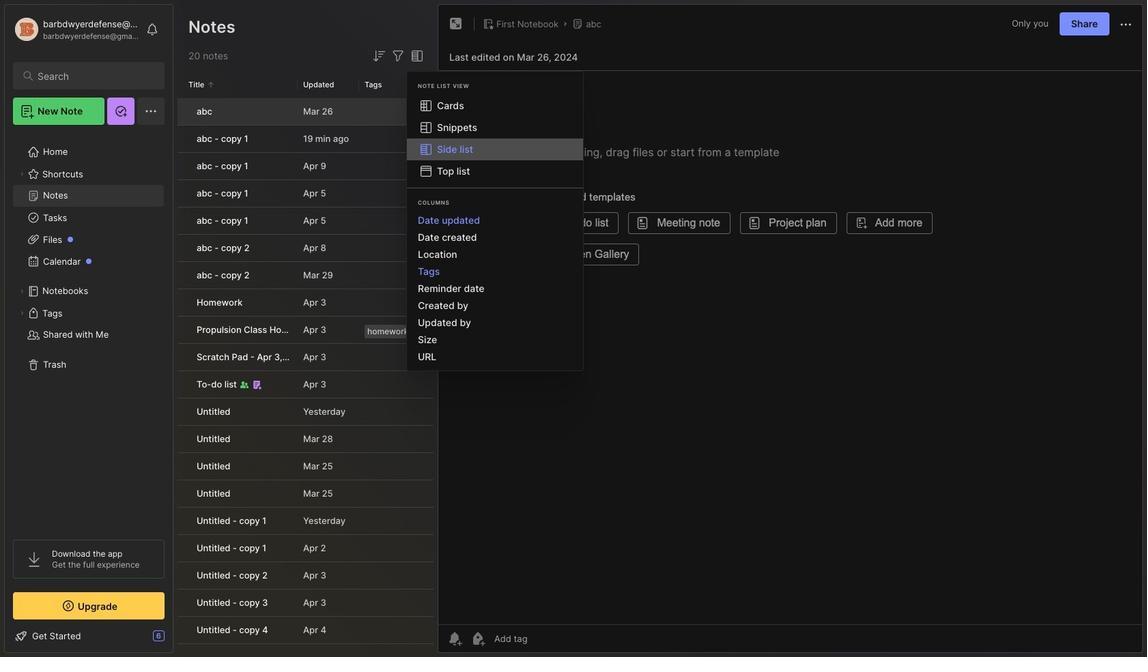 Task type: locate. For each thing, give the bounding box(es) containing it.
cell
[[178, 98, 188, 125], [178, 126, 188, 152], [178, 153, 188, 180], [178, 180, 188, 207], [178, 208, 188, 234], [178, 235, 188, 262], [178, 262, 188, 289], [178, 289, 188, 316], [178, 317, 188, 343], [178, 344, 188, 371], [178, 371, 188, 398], [178, 399, 188, 425], [178, 426, 188, 453], [178, 453, 188, 480], [178, 481, 188, 507], [178, 508, 188, 535], [178, 535, 188, 562], [178, 563, 188, 589], [178, 590, 188, 617], [178, 617, 188, 644]]

3 cell from the top
[[178, 153, 188, 180]]

Add filters field
[[390, 48, 406, 64]]

dropdown list menu
[[407, 95, 583, 182], [407, 212, 583, 365]]

tree
[[5, 133, 173, 528]]

12 cell from the top
[[178, 399, 188, 425]]

0 vertical spatial dropdown list menu
[[407, 95, 583, 182]]

10 cell from the top
[[178, 344, 188, 371]]

Add tag field
[[493, 633, 596, 645]]

main element
[[0, 0, 178, 658]]

row group
[[178, 98, 434, 645]]

Search text field
[[38, 70, 152, 83]]

9 cell from the top
[[178, 317, 188, 343]]

1 cell from the top
[[178, 98, 188, 125]]

1 vertical spatial dropdown list menu
[[407, 212, 583, 365]]

11 cell from the top
[[178, 371, 188, 398]]

menu item
[[407, 139, 583, 160]]

none search field inside main element
[[38, 68, 152, 84]]

15 cell from the top
[[178, 481, 188, 507]]

13 cell from the top
[[178, 426, 188, 453]]

14 cell from the top
[[178, 453, 188, 480]]

None search field
[[38, 68, 152, 84]]

add a reminder image
[[447, 631, 463, 647]]

add tag image
[[470, 631, 486, 647]]

2 dropdown list menu from the top
[[407, 212, 583, 365]]

more actions image
[[1118, 16, 1134, 33]]

tree inside main element
[[5, 133, 173, 528]]



Task type: vqa. For each thing, say whether or not it's contained in the screenshot.
19th "cell" from the top
yes



Task type: describe. For each thing, give the bounding box(es) containing it.
4 cell from the top
[[178, 180, 188, 207]]

16 cell from the top
[[178, 508, 188, 535]]

View options field
[[406, 48, 425, 64]]

20 cell from the top
[[178, 617, 188, 644]]

expand notebooks image
[[18, 287, 26, 296]]

1 dropdown list menu from the top
[[407, 95, 583, 182]]

7 cell from the top
[[178, 262, 188, 289]]

5 cell from the top
[[178, 208, 188, 234]]

Sort options field
[[371, 48, 387, 64]]

click to collapse image
[[172, 632, 183, 649]]

17 cell from the top
[[178, 535, 188, 562]]

More actions field
[[1118, 15, 1134, 33]]

19 cell from the top
[[178, 590, 188, 617]]

note window element
[[438, 4, 1143, 657]]

6 cell from the top
[[178, 235, 188, 262]]

expand note image
[[448, 16, 464, 32]]

Help and Learning task checklist field
[[5, 625, 173, 647]]

Note Editor text field
[[438, 70, 1142, 625]]

18 cell from the top
[[178, 563, 188, 589]]

8 cell from the top
[[178, 289, 188, 316]]

2 cell from the top
[[178, 126, 188, 152]]

expand tags image
[[18, 309, 26, 317]]

add filters image
[[390, 48, 406, 64]]

Account field
[[13, 16, 139, 43]]



